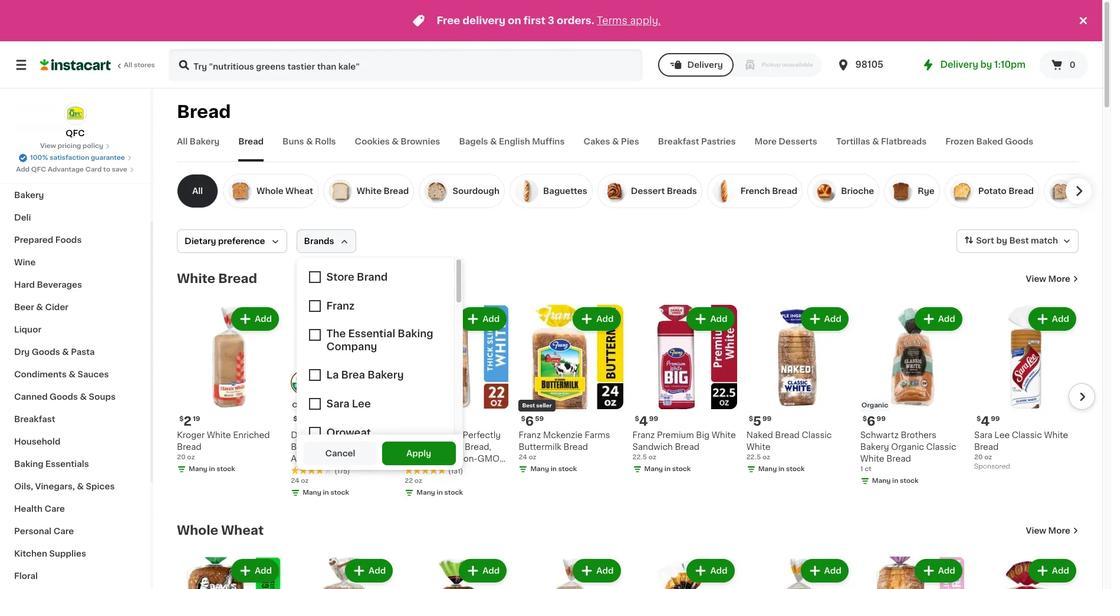 Task type: locate. For each thing, give the bounding box(es) containing it.
1 22.5 from the left
[[633, 454, 647, 461]]

organic down brothers
[[891, 443, 924, 451]]

& for beer
[[36, 303, 43, 311]]

1 99 from the left
[[649, 416, 658, 422]]

98105
[[856, 60, 884, 69]]

0 vertical spatial whole wheat
[[257, 187, 313, 195]]

stock down naked bread classic white 22.5 oz
[[786, 466, 805, 473]]

22 inside 4 nature's own perfectly crafted white bread, thick sliced non-gmo sandwich bread, 22 oz loaf
[[476, 467, 486, 475]]

1 horizontal spatial bakery
[[190, 137, 220, 146]]

bread inside kroger white enriched bread 20 oz
[[177, 443, 202, 451]]

frozen down 100% at the left top of page
[[14, 169, 43, 177]]

white down naked
[[747, 443, 771, 451]]

bakery left bread link
[[190, 137, 220, 146]]

stock for classic
[[900, 478, 919, 484]]

& inside cakes & pies link
[[612, 137, 619, 146]]

& inside buns & rolls link
[[306, 137, 313, 146]]

& left soups
[[80, 393, 87, 401]]

delivery
[[463, 16, 506, 25]]

24 inside $ 7 dave's killer bread white bread done right, artisan-style organic white bread, 24 oz loaf
[[346, 467, 356, 475]]

rolls
[[315, 137, 336, 146]]

24 down cancel button
[[346, 467, 356, 475]]

sandwich inside the franz premium big white sandwich bread 22.5 oz
[[633, 443, 673, 451]]

$ for sara lee classic white bread
[[977, 416, 981, 422]]

& right tortillas
[[872, 137, 879, 146]]

by left 1:10pm
[[981, 60, 992, 69]]

1 horizontal spatial delivery
[[941, 60, 979, 69]]

condiments
[[14, 370, 67, 379]]

4 $ from the left
[[635, 416, 639, 422]]

2 view more link from the top
[[1026, 525, 1079, 537]]

None search field
[[169, 48, 643, 81]]

6 for franz mckenzie farms buttermilk bread
[[525, 415, 534, 428]]

$ 4 99 up premium
[[635, 415, 658, 428]]

& inside condiments & sauces link
[[69, 370, 76, 379]]

in for bread
[[551, 466, 557, 473]]

& for bagels
[[490, 137, 497, 146]]

all link
[[177, 174, 218, 208]]

0 vertical spatial white bread link
[[323, 174, 414, 208]]

white right kroger at bottom left
[[207, 431, 231, 440]]

product group containing 2
[[177, 305, 281, 477]]

naked
[[747, 431, 773, 440]]

2 franz from the left
[[633, 431, 655, 440]]

2 vertical spatial 24
[[291, 478, 299, 484]]

snacks & candy
[[14, 146, 84, 155]]

1 vertical spatial bakery
[[14, 191, 44, 199]]

1 vertical spatial frozen
[[14, 169, 43, 177]]

enriched
[[233, 431, 270, 440]]

99 up premium
[[649, 416, 658, 422]]

2
[[184, 415, 192, 428]]

1 vertical spatial more
[[1049, 275, 1071, 283]]

in down kroger white enriched bread 20 oz
[[209, 466, 215, 473]]

deli link
[[7, 206, 143, 229]]

goods inside dry goods & pasta link
[[32, 348, 60, 356]]

sprouted grain image
[[1050, 179, 1073, 203]]

many down buttermilk
[[531, 466, 549, 473]]

1 horizontal spatial wheat
[[286, 187, 313, 195]]

$ up schwartz
[[863, 416, 867, 422]]

1 vertical spatial all
[[177, 137, 188, 146]]

1 horizontal spatial white bread
[[357, 187, 409, 195]]

brioche image
[[813, 179, 837, 203]]

2 vertical spatial bakery
[[861, 443, 889, 451]]

bread down "sara"
[[975, 443, 999, 451]]

1 vertical spatial white bread
[[177, 273, 257, 285]]

& for cookies
[[392, 137, 399, 146]]

farms
[[585, 431, 610, 440]]

classic right lee
[[1012, 431, 1042, 440]]

cider
[[45, 303, 68, 311]]

hard
[[14, 281, 35, 289]]

1 horizontal spatial 6
[[867, 415, 876, 428]]

oz inside sara lee classic white bread 20 oz
[[985, 454, 992, 461]]

2 99 from the left
[[763, 416, 772, 422]]

potato bread
[[979, 187, 1034, 195]]

sandwich down thick
[[405, 467, 445, 475]]

bakery up deli
[[14, 191, 44, 199]]

2 horizontal spatial 4
[[981, 415, 990, 428]]

0 horizontal spatial wheat
[[221, 525, 264, 537]]

baking essentials
[[14, 460, 89, 468]]

& left pies
[[612, 137, 619, 146]]

organic up $ 6 99
[[862, 402, 889, 409]]

oz inside kroger white enriched bread 20 oz
[[187, 454, 195, 461]]

classic inside schwartz brothers bakery organic classic white bread 1 ct
[[927, 443, 957, 451]]

many for schwartz brothers bakery organic classic white bread
[[872, 478, 891, 484]]

$ 7 dave's killer bread white bread done right, artisan-style organic white bread, 24 oz loaf
[[291, 415, 394, 475]]

1 horizontal spatial white bread link
[[323, 174, 414, 208]]

white right white bread icon
[[357, 187, 382, 195]]

many for naked bread classic white
[[758, 466, 777, 473]]

1 horizontal spatial all
[[177, 137, 188, 146]]

franz for 4
[[633, 431, 655, 440]]

0 horizontal spatial white bread link
[[177, 272, 257, 286]]

$ inside $ 6 99
[[863, 416, 867, 422]]

2 6 from the left
[[867, 415, 876, 428]]

on
[[508, 16, 521, 25]]

bread down schwartz
[[887, 455, 911, 463]]

all for all stores
[[124, 62, 132, 68]]

1 vertical spatial wheat
[[221, 525, 264, 537]]

0 horizontal spatial 4
[[412, 415, 420, 428]]

care down vinegars,
[[44, 505, 65, 513]]

many down schwartz brothers bakery organic classic white bread 1 ct
[[872, 478, 891, 484]]

oils,
[[14, 483, 33, 491]]

breakfast link
[[7, 408, 143, 431]]

whole wheat
[[257, 187, 313, 195], [177, 525, 264, 537]]

bread, down perfectly
[[465, 443, 492, 451]]

2 view more from the top
[[1026, 527, 1071, 535]]

stock for sandwich
[[672, 466, 691, 473]]

ct
[[865, 466, 872, 473]]

white down the 'own'
[[439, 443, 463, 451]]

bread down mckenzie
[[564, 443, 588, 451]]

own
[[442, 431, 461, 440]]

2 vertical spatial all
[[192, 187, 203, 195]]

& left sauces
[[69, 370, 76, 379]]

in down schwartz brothers bakery organic classic white bread 1 ct
[[893, 478, 899, 484]]

deli
[[14, 214, 31, 222]]

buns & rolls link
[[283, 136, 336, 162]]

in for classic
[[893, 478, 899, 484]]

4 up "sara"
[[981, 415, 990, 428]]

organic vegan
[[292, 402, 345, 409]]

dry
[[14, 348, 30, 356]]

pies
[[621, 137, 639, 146]]

brioche link
[[808, 174, 880, 208]]

$ 4 99 for sara lee classic white bread
[[977, 415, 1000, 428]]

perfectly
[[463, 431, 501, 440]]

delivery button
[[658, 53, 734, 77]]

many in stock for classic
[[872, 478, 919, 484]]

more for wheat
[[1049, 527, 1071, 535]]

0 vertical spatial sandwich
[[633, 443, 673, 451]]

organic down right,
[[347, 455, 380, 463]]

frozen for frozen baked goods
[[946, 137, 975, 146]]

0 vertical spatial all
[[124, 62, 132, 68]]

classic for bread
[[802, 431, 832, 440]]

1 vertical spatial view more link
[[1026, 525, 1079, 537]]

2 22.5 from the left
[[747, 454, 761, 461]]

0 horizontal spatial whole
[[177, 525, 218, 537]]

franz down $ 6 59
[[519, 431, 541, 440]]

many in stock down the franz premium big white sandwich bread 22.5 oz
[[645, 466, 691, 473]]

sponsored badge image
[[975, 463, 1010, 470]]

1 horizontal spatial classic
[[927, 443, 957, 451]]

product group containing 7
[[291, 305, 395, 500]]

0 horizontal spatial 6
[[525, 415, 534, 428]]

classic inside sara lee classic white bread 20 oz
[[1012, 431, 1042, 440]]

1 $ 4 99 from the left
[[635, 415, 658, 428]]

$ for franz mckenzie farms buttermilk bread
[[521, 416, 525, 422]]

24 inside 'franz mckenzie farms buttermilk bread 24 oz'
[[519, 454, 527, 461]]

rye image
[[890, 179, 913, 203]]

breakfast pastries
[[658, 137, 736, 146]]

bread right naked
[[775, 431, 800, 440]]

many
[[189, 466, 207, 473], [531, 466, 549, 473], [645, 466, 663, 473], [758, 466, 777, 473], [872, 478, 891, 484], [303, 490, 321, 496], [417, 490, 435, 496]]

0 vertical spatial qfc
[[66, 129, 85, 137]]

1 vertical spatial breakfast
[[14, 415, 55, 424]]

cakes
[[584, 137, 610, 146]]

$ inside $ 2 19
[[179, 416, 184, 422]]

1 horizontal spatial 4
[[639, 415, 648, 428]]

care for health care
[[44, 505, 65, 513]]

$ left 59
[[521, 416, 525, 422]]

$ up the franz premium big white sandwich bread 22.5 oz
[[635, 416, 639, 422]]

22
[[476, 467, 486, 475], [405, 478, 413, 484]]

many in stock down kroger white enriched bread 20 oz
[[189, 466, 235, 473]]

2 20 from the left
[[975, 454, 983, 461]]

& right 'meat'
[[38, 124, 45, 132]]

1 vertical spatial view
[[1026, 275, 1047, 283]]

6 left 59
[[525, 415, 534, 428]]

$ inside $ 6 59
[[521, 416, 525, 422]]

goods up condiments
[[32, 348, 60, 356]]

24 down artisan-
[[291, 478, 299, 484]]

0 horizontal spatial 22
[[405, 478, 413, 484]]

2 $ 4 99 from the left
[[977, 415, 1000, 428]]

1
[[861, 466, 863, 473]]

all inside group
[[192, 187, 203, 195]]

classic down brothers
[[927, 443, 957, 451]]

many down 22 oz
[[417, 490, 435, 496]]

1 vertical spatial goods
[[32, 348, 60, 356]]

sourdough image
[[424, 179, 448, 203]]

stock down 'franz mckenzie farms buttermilk bread 24 oz'
[[558, 466, 577, 473]]

cakes & pies
[[584, 137, 639, 146]]

&
[[38, 124, 45, 132], [306, 137, 313, 146], [392, 137, 399, 146], [490, 137, 497, 146], [612, 137, 619, 146], [872, 137, 879, 146], [47, 146, 54, 155], [36, 303, 43, 311], [62, 348, 69, 356], [69, 370, 76, 379], [80, 393, 87, 401], [77, 483, 84, 491]]

bread inside schwartz brothers bakery organic classic white bread 1 ct
[[887, 455, 911, 463]]

1 vertical spatial white bread link
[[177, 272, 257, 286]]

0 vertical spatial 22
[[476, 467, 486, 475]]

0 horizontal spatial white bread
[[177, 273, 257, 285]]

frozen left baked
[[946, 137, 975, 146]]

3 $ from the left
[[521, 416, 525, 422]]

franz inside 'franz mckenzie farms buttermilk bread 24 oz'
[[519, 431, 541, 440]]

white inside the franz premium big white sandwich bread 22.5 oz
[[712, 431, 736, 440]]

1 vertical spatial view more
[[1026, 527, 1071, 535]]

shelves by aisles element
[[177, 162, 1111, 220]]

care up the "supplies"
[[53, 527, 74, 536]]

& inside the beer & cider 'link'
[[36, 303, 43, 311]]

2 vertical spatial goods
[[50, 393, 78, 401]]

$ for schwartz brothers bakery organic classic white bread
[[863, 416, 867, 422]]

1 vertical spatial care
[[53, 527, 74, 536]]

1 horizontal spatial by
[[997, 237, 1008, 245]]

schwartz brothers bakery organic classic white bread 1 ct
[[861, 431, 957, 473]]

22.5
[[633, 454, 647, 461], [747, 454, 761, 461]]

all left "stores"
[[124, 62, 132, 68]]

white up ct
[[861, 455, 885, 463]]

99 inside $ 5 99
[[763, 416, 772, 422]]

care for personal care
[[53, 527, 74, 536]]

0 vertical spatial 24
[[519, 454, 527, 461]]

rye link
[[885, 174, 940, 208]]

1 horizontal spatial 24
[[346, 467, 356, 475]]

white bread
[[357, 187, 409, 195], [177, 273, 257, 285]]

white bread link down the cookies
[[323, 174, 414, 208]]

2 $ from the left
[[293, 416, 298, 422]]

& inside oils, vinegars, & spices link
[[77, 483, 84, 491]]

view pricing policy
[[40, 143, 103, 149]]

bread up all bakery
[[177, 103, 231, 120]]

0 vertical spatial whole
[[257, 187, 284, 195]]

breakfast for breakfast pastries
[[658, 137, 699, 146]]

delivery for delivery by 1:10pm
[[941, 60, 979, 69]]

delivery for delivery
[[688, 61, 723, 69]]

beverages up meat & seafood
[[14, 101, 59, 110]]

0 horizontal spatial delivery
[[688, 61, 723, 69]]

1 horizontal spatial $ 4 99
[[977, 415, 1000, 428]]

1 vertical spatial whole wheat
[[177, 525, 264, 537]]

franz left premium
[[633, 431, 655, 440]]

99 right 5
[[763, 416, 772, 422]]

baked
[[977, 137, 1003, 146]]

best seller
[[522, 403, 552, 408]]

1 horizontal spatial franz
[[633, 431, 655, 440]]

0 horizontal spatial by
[[981, 60, 992, 69]]

view more link for white bread
[[1026, 273, 1079, 285]]

4 up the franz premium big white sandwich bread 22.5 oz
[[639, 415, 648, 428]]

1 6 from the left
[[525, 415, 534, 428]]

lee
[[995, 431, 1010, 440]]

by inside field
[[997, 237, 1008, 245]]

$ inside $ 5 99
[[749, 416, 753, 422]]

brownies
[[401, 137, 440, 146]]

& inside snacks & candy link
[[47, 146, 54, 155]]

& inside bagels & english muffins link
[[490, 137, 497, 146]]

1 horizontal spatial breakfast
[[658, 137, 699, 146]]

1 horizontal spatial qfc
[[66, 129, 85, 137]]

bread down kroger at bottom left
[[177, 443, 202, 451]]

0 horizontal spatial breakfast
[[14, 415, 55, 424]]

20
[[177, 454, 186, 461], [975, 454, 983, 461]]

1 franz from the left
[[519, 431, 541, 440]]

0 vertical spatial view
[[40, 143, 56, 149]]

potato bread image
[[950, 179, 974, 203]]

bread down premium
[[675, 443, 700, 451]]

bread, down style
[[317, 467, 344, 475]]

1 horizontal spatial sandwich
[[633, 443, 673, 451]]

1 4 from the left
[[412, 415, 420, 428]]

bagels & english muffins
[[459, 137, 565, 146]]

big
[[696, 431, 710, 440]]

best left seller on the left
[[522, 403, 535, 408]]

0 horizontal spatial 22.5
[[633, 454, 647, 461]]

all up all link
[[177, 137, 188, 146]]

22 oz
[[405, 478, 422, 484]]

limited time offer region
[[0, 0, 1077, 41]]

6 for schwartz brothers bakery organic classic white bread
[[867, 415, 876, 428]]

0 vertical spatial best
[[1010, 237, 1029, 245]]

1 vertical spatial 22
[[405, 478, 413, 484]]

& right the cookies
[[392, 137, 399, 146]]

oz inside 'franz mckenzie farms buttermilk bread 24 oz'
[[529, 454, 537, 461]]

1 horizontal spatial whole
[[257, 187, 284, 195]]

all of 12 group
[[177, 174, 223, 208]]

22 down thick
[[405, 478, 413, 484]]

bread link
[[238, 136, 264, 162]]

$ 6 59
[[521, 415, 544, 428]]

whole wheat inside shelves by aisles element
[[257, 187, 313, 195]]

many in stock down 'franz mckenzie farms buttermilk bread 24 oz'
[[531, 466, 577, 473]]

0 horizontal spatial sandwich
[[405, 467, 445, 475]]

99 inside $ 6 99
[[877, 416, 886, 422]]

20 inside sara lee classic white bread 20 oz
[[975, 454, 983, 461]]

0 vertical spatial breakfast
[[658, 137, 699, 146]]

goods down condiments & sauces
[[50, 393, 78, 401]]

0 vertical spatial wheat
[[286, 187, 313, 195]]

franz mckenzie farms buttermilk bread 24 oz
[[519, 431, 610, 461]]

2 horizontal spatial all
[[192, 187, 203, 195]]

loaf inside 4 nature's own perfectly crafted white bread, thick sliced non-gmo sandwich bread, 22 oz loaf
[[405, 479, 423, 487]]

bakery down schwartz
[[861, 443, 889, 451]]

stock down schwartz brothers bakery organic classic white bread 1 ct
[[900, 478, 919, 484]]

oz inside 4 nature's own perfectly crafted white bread, thick sliced non-gmo sandwich bread, 22 oz loaf
[[488, 467, 498, 475]]

0 vertical spatial bakery
[[190, 137, 220, 146]]

1 20 from the left
[[177, 454, 186, 461]]

0 horizontal spatial 24
[[291, 478, 299, 484]]

classic for lee
[[1012, 431, 1042, 440]]

0 horizontal spatial bakery
[[14, 191, 44, 199]]

white bread down dietary preference
[[177, 273, 257, 285]]

product group
[[177, 305, 281, 477], [291, 305, 395, 500], [405, 305, 509, 500], [519, 305, 623, 477], [633, 305, 737, 477], [747, 305, 851, 477], [861, 305, 965, 489], [975, 305, 1079, 473], [177, 557, 281, 589], [291, 557, 395, 589], [405, 557, 509, 589], [519, 557, 623, 589], [633, 557, 737, 589], [747, 557, 851, 589], [861, 557, 965, 589], [975, 557, 1079, 589]]

1 view more from the top
[[1026, 275, 1071, 283]]

many in stock down naked bread classic white 22.5 oz
[[758, 466, 805, 473]]

classic inside naked bread classic white 22.5 oz
[[802, 431, 832, 440]]

frozen inside frozen baked goods link
[[946, 137, 975, 146]]

1 vertical spatial qfc
[[31, 166, 46, 173]]

2 vertical spatial view
[[1026, 527, 1047, 535]]

1 horizontal spatial loaf
[[405, 479, 423, 487]]

& inside meat & seafood link
[[38, 124, 45, 132]]

0 horizontal spatial classic
[[802, 431, 832, 440]]

view for whole wheat
[[1026, 527, 1047, 535]]

bread,
[[465, 443, 492, 451], [317, 467, 344, 475], [447, 467, 474, 475]]

product group containing 5
[[747, 305, 851, 477]]

in down naked bread classic white 22.5 oz
[[779, 466, 785, 473]]

many in stock for 20
[[189, 466, 235, 473]]

20 inside kroger white enriched bread 20 oz
[[177, 454, 186, 461]]

0 vertical spatial loaf
[[370, 467, 389, 475]]

kitchen
[[14, 550, 47, 558]]

loaf
[[370, 467, 389, 475], [405, 479, 423, 487]]

0 horizontal spatial loaf
[[370, 467, 389, 475]]

white bread link down dietary preference
[[177, 272, 257, 286]]

7 $ from the left
[[977, 416, 981, 422]]

2 horizontal spatial classic
[[1012, 431, 1042, 440]]

99 for naked
[[763, 416, 772, 422]]

beverages up cider
[[37, 281, 82, 289]]

20 down kroger at bottom left
[[177, 454, 186, 461]]

qfc down 100% at the left top of page
[[31, 166, 46, 173]]

by for sort
[[997, 237, 1008, 245]]

beverages
[[14, 101, 59, 110], [37, 281, 82, 289]]

whole wheat image
[[228, 179, 252, 203]]

stock down the franz premium big white sandwich bread 22.5 oz
[[672, 466, 691, 473]]

& for buns
[[306, 137, 313, 146]]

& left rolls
[[306, 137, 313, 146]]

loaf down thick
[[405, 479, 423, 487]]

1 horizontal spatial best
[[1010, 237, 1029, 245]]

premium
[[657, 431, 694, 440]]

many for franz premium big white sandwich bread
[[645, 466, 663, 473]]

3 99 from the left
[[877, 416, 886, 422]]

organic inside schwartz brothers bakery organic classic white bread 1 ct
[[891, 443, 924, 451]]

stock down kroger white enriched bread 20 oz
[[217, 466, 235, 473]]

sandwich down premium
[[633, 443, 673, 451]]

white right big
[[712, 431, 736, 440]]

bread, inside $ 7 dave's killer bread white bread done right, artisan-style organic white bread, 24 oz loaf
[[317, 467, 344, 475]]

$ 2 19
[[179, 415, 200, 428]]

2 vertical spatial more
[[1049, 527, 1071, 535]]

pastries
[[701, 137, 736, 146]]

goods inside frozen baked goods link
[[1005, 137, 1034, 146]]

0 horizontal spatial qfc
[[31, 166, 46, 173]]

6 $ from the left
[[863, 416, 867, 422]]

Best match Sort by field
[[957, 229, 1079, 253]]

delivery inside button
[[688, 61, 723, 69]]

many down kroger white enriched bread 20 oz
[[189, 466, 207, 473]]

1 horizontal spatial 20
[[975, 454, 983, 461]]

classic right naked
[[802, 431, 832, 440]]

best inside item carousel region
[[522, 403, 535, 408]]

bagels & english muffins link
[[459, 136, 565, 162]]

22.5 inside the franz premium big white sandwich bread 22.5 oz
[[633, 454, 647, 461]]

5 $ from the left
[[749, 416, 753, 422]]

59
[[535, 416, 544, 422]]

white bread right white bread icon
[[357, 187, 409, 195]]

save
[[112, 166, 127, 173]]

1 horizontal spatial 22.5
[[747, 454, 761, 461]]

pricing
[[58, 143, 81, 149]]

99 up lee
[[991, 416, 1000, 422]]

0 vertical spatial care
[[44, 505, 65, 513]]

muffins
[[532, 137, 565, 146]]

vinegars,
[[35, 483, 75, 491]]

bread down dave's
[[291, 443, 315, 451]]

white left nature's
[[370, 431, 394, 440]]

1 view more link from the top
[[1026, 273, 1079, 285]]

best inside field
[[1010, 237, 1029, 245]]

sort by
[[977, 237, 1008, 245]]

& for condiments
[[69, 370, 76, 379]]

many in stock for bread
[[531, 466, 577, 473]]

many in stock for sandwich
[[645, 466, 691, 473]]

1 vertical spatial loaf
[[405, 479, 423, 487]]

all left whole wheat "image"
[[192, 187, 203, 195]]

more inside the more desserts link
[[755, 137, 777, 146]]

& inside tortillas & flatbreads link
[[872, 137, 879, 146]]

0 horizontal spatial franz
[[519, 431, 541, 440]]

0 horizontal spatial $ 4 99
[[635, 415, 658, 428]]

artisan-
[[291, 455, 324, 463]]

care
[[44, 505, 65, 513], [53, 527, 74, 536]]

1 horizontal spatial frozen
[[946, 137, 975, 146]]

to
[[103, 166, 110, 173]]

prepared
[[14, 236, 53, 244]]

★★★★★
[[291, 467, 332, 475], [291, 467, 332, 475], [405, 467, 446, 475], [405, 467, 446, 475]]

organic inside $ 7 dave's killer bread white bread done right, artisan-style organic white bread, 24 oz loaf
[[347, 455, 380, 463]]

frozen inside 'frozen' 'link'
[[14, 169, 43, 177]]

franz inside the franz premium big white sandwich bread 22.5 oz
[[633, 431, 655, 440]]

2 4 from the left
[[639, 415, 648, 428]]

1 vertical spatial 24
[[346, 467, 356, 475]]

0 vertical spatial view more
[[1026, 275, 1071, 283]]

stock for bread
[[558, 466, 577, 473]]

& right bagels
[[490, 137, 497, 146]]

3 4 from the left
[[981, 415, 990, 428]]

2 horizontal spatial 24
[[519, 454, 527, 461]]

all for all bakery
[[177, 137, 188, 146]]

goods right baked
[[1005, 137, 1034, 146]]

24 down buttermilk
[[519, 454, 527, 461]]

1 vertical spatial sandwich
[[405, 467, 445, 475]]

0 vertical spatial view more link
[[1026, 273, 1079, 285]]

bread inside the franz premium big white sandwich bread 22.5 oz
[[675, 443, 700, 451]]

1 $ from the left
[[179, 416, 184, 422]]

$ inside $ 7 dave's killer bread white bread done right, artisan-style organic white bread, 24 oz loaf
[[293, 416, 298, 422]]

1 vertical spatial whole
[[177, 525, 218, 537]]

0 vertical spatial white bread
[[357, 187, 409, 195]]

view more for bread
[[1026, 275, 1071, 283]]

$ 4 99 for franz premium big white sandwich bread
[[635, 415, 658, 428]]

french
[[741, 187, 770, 195]]

1 vertical spatial by
[[997, 237, 1008, 245]]

brioche
[[841, 187, 874, 195]]

0 horizontal spatial 20
[[177, 454, 186, 461]]

20 up sponsored badge image
[[975, 454, 983, 461]]

sourdough link
[[419, 174, 505, 208]]

4 up nature's
[[412, 415, 420, 428]]

cancel button
[[304, 442, 377, 465]]

stock for 22.5
[[786, 466, 805, 473]]

goods inside canned goods & soups link
[[50, 393, 78, 401]]

many in stock for 22.5
[[758, 466, 805, 473]]

stock for 20
[[217, 466, 235, 473]]

2 horizontal spatial bakery
[[861, 443, 889, 451]]

0 vertical spatial more
[[755, 137, 777, 146]]

breakfast up household
[[14, 415, 55, 424]]

0 vertical spatial frozen
[[946, 137, 975, 146]]

& inside 'cookies & brownies' link
[[392, 137, 399, 146]]

bread left buns
[[238, 137, 264, 146]]

6 up schwartz
[[867, 415, 876, 428]]

0 horizontal spatial all
[[124, 62, 132, 68]]

0 vertical spatial goods
[[1005, 137, 1034, 146]]

floral
[[14, 572, 38, 580]]



Task type: describe. For each thing, give the bounding box(es) containing it.
& for tortillas
[[872, 137, 879, 146]]

many in stock down (175)
[[303, 490, 349, 496]]

loaf inside $ 7 dave's killer bread white bread done right, artisan-style organic white bread, 24 oz loaf
[[370, 467, 389, 475]]

best for best match
[[1010, 237, 1029, 245]]

gmo
[[478, 455, 500, 463]]

thick
[[405, 455, 427, 463]]

24 oz
[[291, 478, 309, 484]]

item badge image
[[291, 371, 315, 395]]

essentials
[[45, 460, 89, 468]]

& inside canned goods & soups link
[[80, 393, 87, 401]]

stores
[[134, 62, 155, 68]]

free delivery on first 3 orders. terms apply.
[[437, 16, 661, 25]]

satisfaction
[[50, 155, 89, 161]]

qfc link
[[64, 103, 86, 139]]

baguettes
[[543, 187, 587, 195]]

all bakery link
[[177, 136, 220, 162]]

bread inside sara lee classic white bread 20 oz
[[975, 443, 999, 451]]

& inside dry goods & pasta link
[[62, 348, 69, 356]]

stock down (175)
[[331, 490, 349, 496]]

whole inside shelves by aisles element
[[257, 187, 284, 195]]

prepared foods
[[14, 236, 82, 244]]

many for franz mckenzie farms buttermilk bread
[[531, 466, 549, 473]]

mckenzie
[[543, 431, 583, 440]]

in for 20
[[209, 466, 215, 473]]

oz inside the franz premium big white sandwich bread 22.5 oz
[[649, 454, 657, 461]]

4 for sara lee classic white bread
[[981, 415, 990, 428]]

$ for naked bread classic white
[[749, 416, 753, 422]]

100% satisfaction guarantee button
[[18, 151, 132, 163]]

bread down preference
[[218, 273, 257, 285]]

white inside 4 nature's own perfectly crafted white bread, thick sliced non-gmo sandwich bread, 22 oz loaf
[[439, 443, 463, 451]]

sourdough
[[453, 187, 500, 195]]

baguettes image
[[515, 179, 539, 203]]

tortillas & flatbreads link
[[836, 136, 927, 162]]

service type group
[[658, 53, 823, 77]]

goods for dry goods & pasta
[[32, 348, 60, 356]]

first
[[524, 16, 546, 25]]

brands
[[304, 237, 334, 245]]

in down sliced
[[437, 490, 443, 496]]

buns
[[283, 137, 304, 146]]

cancel
[[325, 450, 355, 458]]

cakes & pies link
[[584, 136, 639, 162]]

100% satisfaction guarantee
[[30, 155, 125, 161]]

$ for franz premium big white sandwich bread
[[635, 416, 639, 422]]

dave's
[[291, 431, 319, 440]]

Search field
[[170, 50, 642, 80]]

oz inside naked bread classic white 22.5 oz
[[763, 454, 770, 461]]

bread left "sourdough" image
[[384, 187, 409, 195]]

snacks
[[14, 146, 45, 155]]

sara lee classic white bread 20 oz
[[975, 431, 1069, 461]]

more for bread
[[1049, 275, 1071, 283]]

by for delivery
[[981, 60, 992, 69]]

bread, down non-
[[447, 467, 474, 475]]

1 vertical spatial beverages
[[37, 281, 82, 289]]

goods for canned goods & soups
[[50, 393, 78, 401]]

dry goods & pasta link
[[7, 341, 143, 363]]

bread inside 'franz mckenzie farms buttermilk bread 24 oz'
[[564, 443, 588, 451]]

liquor
[[14, 326, 41, 334]]

white inside shelves by aisles element
[[357, 187, 382, 195]]

all bakery
[[177, 137, 220, 146]]

seller
[[536, 403, 552, 408]]

terms apply. link
[[597, 16, 661, 25]]

tortillas
[[836, 137, 870, 146]]

franz for 6
[[519, 431, 541, 440]]

19
[[193, 416, 200, 422]]

preference
[[218, 237, 265, 245]]

many down 24 oz
[[303, 490, 321, 496]]

dietary
[[185, 237, 216, 245]]

more desserts link
[[755, 136, 818, 162]]

beverages link
[[7, 94, 143, 117]]

liquor link
[[7, 319, 143, 341]]

kitchen supplies link
[[7, 543, 143, 565]]

bakery inside schwartz brothers bakery organic classic white bread 1 ct
[[861, 443, 889, 451]]

bread right french
[[772, 187, 798, 195]]

view inside view pricing policy link
[[40, 143, 56, 149]]

4 for franz premium big white sandwich bread
[[639, 415, 648, 428]]

delivery by 1:10pm link
[[922, 58, 1026, 72]]

frozen for frozen
[[14, 169, 43, 177]]

& for meat
[[38, 124, 45, 132]]

bread up right,
[[343, 431, 368, 440]]

wheat inside shelves by aisles element
[[286, 187, 313, 195]]

beer & cider
[[14, 303, 68, 311]]

english
[[499, 137, 530, 146]]

sandwich inside 4 nature's own perfectly crafted white bread, thick sliced non-gmo sandwich bread, 22 oz loaf
[[405, 467, 445, 475]]

flatbreads
[[881, 137, 927, 146]]

(131)
[[449, 468, 463, 475]]

sproute link
[[1044, 174, 1111, 208]]

frozen baked goods
[[946, 137, 1034, 146]]

orders.
[[557, 16, 595, 25]]

white inside schwartz brothers bakery organic classic white bread 1 ct
[[861, 455, 885, 463]]

dessert breads link
[[598, 174, 702, 208]]

white down the dietary
[[177, 273, 215, 285]]

meat & seafood
[[14, 124, 83, 132]]

dessert breads image
[[603, 179, 626, 203]]

in for sandwich
[[665, 466, 671, 473]]

sliced
[[429, 455, 455, 463]]

kroger
[[177, 431, 205, 440]]

view more link for whole wheat
[[1026, 525, 1079, 537]]

personal care link
[[7, 520, 143, 543]]

best match
[[1010, 237, 1058, 245]]

sauces
[[78, 370, 109, 379]]

oils, vinegars, & spices
[[14, 483, 115, 491]]

99 for schwartz
[[877, 416, 886, 422]]

health care link
[[7, 498, 143, 520]]

add qfc advantage card to save link
[[16, 165, 134, 175]]

french bread image
[[712, 179, 736, 203]]

white up 24 oz
[[291, 467, 315, 475]]

$ for kroger white enriched bread
[[179, 416, 184, 422]]

bakery link
[[7, 184, 143, 206]]

sara
[[975, 431, 993, 440]]

bread right potato
[[1009, 187, 1034, 195]]

policy
[[83, 143, 103, 149]]

0 vertical spatial whole wheat link
[[223, 174, 318, 208]]

99 for franz
[[649, 416, 658, 422]]

instacart logo image
[[40, 58, 111, 72]]

& for cakes
[[612, 137, 619, 146]]

non-
[[457, 455, 478, 463]]

hard beverages
[[14, 281, 82, 289]]

naked bread classic white 22.5 oz
[[747, 431, 832, 461]]

view pricing policy link
[[40, 142, 110, 151]]

desserts
[[779, 137, 818, 146]]

view for white bread
[[1026, 275, 1047, 283]]

nature's
[[405, 431, 440, 440]]

brands button
[[296, 229, 356, 253]]

stock down (131)
[[445, 490, 463, 496]]

franz premium big white sandwich bread 22.5 oz
[[633, 431, 736, 461]]

bread inside naked bread classic white 22.5 oz
[[775, 431, 800, 440]]

breakfast for breakfast
[[14, 415, 55, 424]]

1:10pm
[[995, 60, 1026, 69]]

item carousel region
[[160, 300, 1096, 505]]

& for snacks
[[47, 146, 54, 155]]

hard beverages link
[[7, 274, 143, 296]]

brothers
[[901, 431, 937, 440]]

french bread link
[[707, 174, 803, 208]]

oils, vinegars, & spices link
[[7, 475, 143, 498]]

potato
[[979, 187, 1007, 195]]

candy
[[56, 146, 84, 155]]

white bread image
[[329, 179, 352, 203]]

in for 22.5
[[779, 466, 785, 473]]

all stores
[[124, 62, 155, 68]]

white inside naked bread classic white 22.5 oz
[[747, 443, 771, 451]]

french bread
[[741, 187, 798, 195]]

4 99 from the left
[[991, 416, 1000, 422]]

killer
[[321, 431, 341, 440]]

white inside kroger white enriched bread 20 oz
[[207, 431, 231, 440]]

oz inside $ 7 dave's killer bread white bread done right, artisan-style organic white bread, 24 oz loaf
[[358, 467, 368, 475]]

personal care
[[14, 527, 74, 536]]

spices
[[86, 483, 115, 491]]

in down style
[[323, 490, 329, 496]]

best for best seller
[[522, 403, 535, 408]]

cookies
[[355, 137, 390, 146]]

frozen link
[[7, 162, 143, 184]]

dietary preference
[[185, 237, 265, 245]]

canned goods & soups
[[14, 393, 116, 401]]

0 vertical spatial beverages
[[14, 101, 59, 110]]

view more for wheat
[[1026, 527, 1071, 535]]

qfc logo image
[[64, 103, 86, 125]]

buns & rolls
[[283, 137, 336, 146]]

white bread inside shelves by aisles element
[[357, 187, 409, 195]]

bagels
[[459, 137, 488, 146]]

many in stock down (131)
[[417, 490, 463, 496]]

4 inside 4 nature's own perfectly crafted white bread, thick sliced non-gmo sandwich bread, 22 oz loaf
[[412, 415, 420, 428]]

22.5 inside naked bread classic white 22.5 oz
[[747, 454, 761, 461]]

organic up 7
[[292, 402, 319, 409]]

4 nature's own perfectly crafted white bread, thick sliced non-gmo sandwich bread, 22 oz loaf
[[405, 415, 501, 487]]

card
[[85, 166, 102, 173]]

5
[[753, 415, 762, 428]]

1 vertical spatial whole wheat link
[[177, 524, 264, 538]]

many for kroger white enriched bread
[[189, 466, 207, 473]]

white inside sara lee classic white bread 20 oz
[[1044, 431, 1069, 440]]

next image
[[1070, 184, 1085, 198]]



Task type: vqa. For each thing, say whether or not it's contained in the screenshot.
Delivery By 4:15Pm
no



